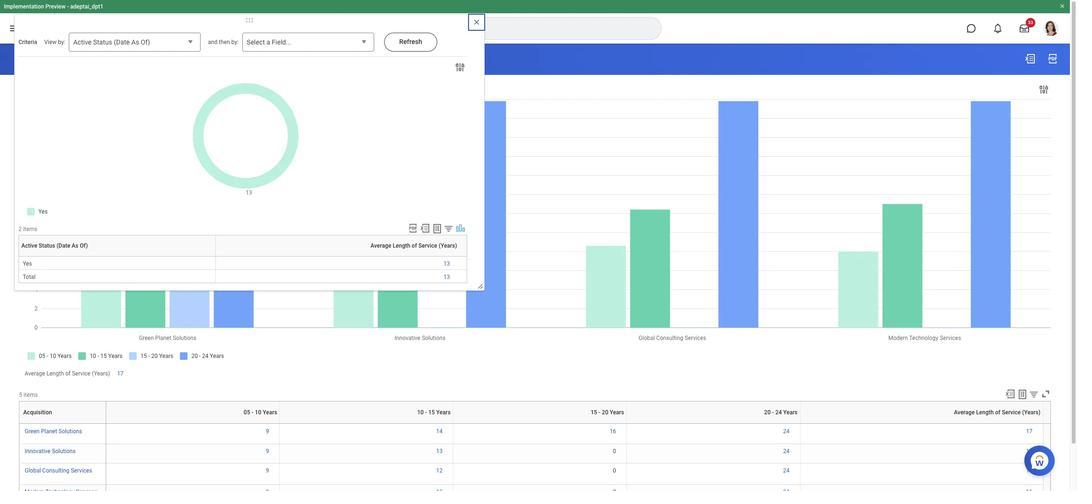 Task type: describe. For each thing, give the bounding box(es) containing it.
refresh
[[399, 38, 422, 46]]

(date inside dropdown button
[[114, 38, 130, 46]]

17 for 16
[[1026, 429, 1033, 435]]

green
[[25, 429, 40, 435]]

0 for 13
[[613, 448, 616, 455]]

9 button for 12
[[266, 467, 271, 475]]

12
[[436, 468, 443, 475]]

items for 2 items
[[23, 226, 37, 233]]

and
[[208, 39, 217, 46]]

global consulting services
[[25, 468, 92, 475]]

0 vertical spatial 13
[[444, 261, 450, 267]]

profile logan mcneil image
[[1043, 21, 1059, 38]]

as inside active status (date as of) dropdown button
[[131, 38, 139, 46]]

of) inside dropdown button
[[141, 38, 150, 46]]

search image
[[419, 23, 430, 34]]

9 for 13
[[266, 448, 269, 455]]

acquisition for acquisition button
[[62, 424, 64, 425]]

9 for 14
[[266, 429, 269, 435]]

inbox large image
[[1020, 24, 1029, 33]]

2 horizontal spatial average length of service (years)
[[954, 410, 1041, 416]]

24 for 13
[[783, 448, 790, 455]]

0 vertical spatial 13 button
[[444, 260, 451, 268]]

0 horizontal spatial select to filter grid data image
[[443, 224, 454, 234]]

as inside active status (date as of) button
[[72, 243, 78, 249]]

24 for 12
[[783, 468, 790, 475]]

innovative solutions
[[25, 448, 76, 455]]

notifications large image
[[993, 24, 1003, 33]]

15 - 20 years
[[591, 410, 624, 416]]

13 for 14
[[436, 448, 443, 455]]

then
[[219, 39, 230, 46]]

close image
[[473, 18, 480, 26]]

9 button for 13
[[266, 448, 271, 456]]

05 - 10 years 10 - 15 years 15 - 20 years 20 - 24 years average length of service (years)
[[191, 424, 925, 425]]

toolbar for 5 items
[[1001, 389, 1051, 402]]

active status (date as of) inside dropdown button
[[73, 38, 150, 46]]

24 button for 14
[[783, 428, 791, 436]]

acquisition tenure analysis main content
[[0, 44, 1070, 492]]

of) inside button
[[80, 243, 88, 249]]

0 button for 13
[[613, 448, 618, 456]]

0 vertical spatial 17
[[117, 371, 124, 377]]

2
[[18, 226, 22, 233]]

33 button
[[1014, 18, 1035, 39]]

justify image
[[9, 23, 20, 34]]

05 - 10 years
[[244, 410, 277, 416]]

preview
[[45, 3, 66, 10]]

Search Workday  search field
[[436, 18, 641, 39]]

configure and view chart data image
[[454, 62, 466, 73]]

select
[[247, 38, 265, 46]]

consulting
[[42, 468, 69, 475]]

criteria
[[18, 39, 37, 46]]

0 horizontal spatial export to excel image
[[420, 223, 430, 234]]

- inside banner
[[67, 3, 69, 10]]

global consulting services link
[[25, 466, 92, 475]]

20 - 24 years button
[[712, 424, 715, 425]]

active inside dropdown button
[[73, 38, 92, 46]]

expand/collapse chart image
[[455, 223, 466, 234]]

tenure
[[86, 54, 116, 65]]

resize modal image
[[477, 284, 484, 291]]

0 for 12
[[613, 468, 616, 475]]

0 vertical spatial solutions
[[58, 429, 82, 435]]

5
[[19, 392, 22, 399]]

move modal image
[[240, 15, 259, 26]]

14
[[436, 429, 443, 435]]

20 - 24 years
[[764, 410, 798, 416]]

average length of service (years) button
[[218, 243, 457, 249]]

17 for 0
[[1026, 448, 1033, 455]]

and then by:
[[208, 39, 239, 46]]

16 for the leftmost the 16 button
[[610, 429, 616, 435]]

1 horizontal spatial export to excel image
[[1005, 389, 1015, 400]]

1 horizontal spatial export to worksheets image
[[1017, 389, 1028, 401]]

1 vertical spatial solutions
[[52, 448, 76, 455]]

14 button
[[436, 428, 444, 436]]



Task type: locate. For each thing, give the bounding box(es) containing it.
16
[[610, 429, 616, 435], [1026, 468, 1033, 475]]

2 row element from the left
[[106, 402, 1045, 424]]

15
[[428, 410, 435, 416], [591, 410, 597, 416], [366, 424, 366, 425], [538, 424, 539, 425]]

view printable version (pdf) image inside "toolbar"
[[408, 223, 418, 234]]

status
[[93, 38, 112, 46], [39, 243, 55, 249]]

a
[[267, 38, 270, 46]]

items inside acquisition tenure analysis 'main content'
[[24, 392, 38, 399]]

1 vertical spatial 16
[[1026, 468, 1033, 475]]

implementation preview -   adeptai_dpt1 banner
[[0, 0, 1070, 44]]

adeptai_dpt1
[[70, 3, 103, 10]]

1 vertical spatial status
[[39, 243, 55, 249]]

1 vertical spatial 13
[[444, 274, 450, 281]]

2 0 from the top
[[613, 468, 616, 475]]

0 horizontal spatial as
[[72, 243, 78, 249]]

average length of service (years) column header
[[800, 424, 1043, 425]]

active inside button
[[21, 243, 37, 249]]

0 horizontal spatial toolbar
[[405, 223, 467, 235]]

acquisition down view by:
[[36, 54, 84, 65]]

0 vertical spatial view printable version (pdf) image
[[1047, 53, 1059, 65]]

2 items
[[18, 226, 37, 233]]

9 button
[[266, 428, 271, 436], [266, 448, 271, 456], [266, 467, 271, 475]]

0 vertical spatial as
[[131, 38, 139, 46]]

2 9 button from the top
[[266, 448, 271, 456]]

active status (date as of) down "2 items"
[[21, 243, 88, 249]]

05 for 05 - 10 years
[[244, 410, 250, 416]]

of)
[[141, 38, 150, 46], [80, 243, 88, 249]]

0 horizontal spatial active
[[21, 243, 37, 249]]

1 0 from the top
[[613, 448, 616, 455]]

17 button for 0
[[1026, 448, 1034, 456]]

export to excel image
[[1024, 53, 1036, 65], [420, 223, 430, 234], [1005, 389, 1015, 400]]

service
[[418, 243, 437, 249], [72, 371, 90, 377], [1002, 410, 1021, 416], [922, 424, 924, 425]]

0 horizontal spatial status
[[39, 243, 55, 249]]

13 button for 14
[[436, 448, 444, 456]]

1 vertical spatial as
[[72, 243, 78, 249]]

24
[[775, 410, 782, 416], [713, 424, 713, 425], [783, 429, 790, 435], [783, 448, 790, 455], [783, 468, 790, 475]]

9 button for 14
[[266, 428, 271, 436]]

2 horizontal spatial export to excel image
[[1024, 53, 1036, 65]]

24 inside row element
[[775, 410, 782, 416]]

0 vertical spatial 24 button
[[783, 428, 791, 436]]

innovative solutions link
[[25, 447, 76, 455]]

acquisition inside row element
[[23, 410, 52, 416]]

select a field... button
[[242, 33, 374, 52]]

1 vertical spatial 17
[[1026, 429, 1033, 435]]

active status (date as of) button
[[21, 236, 219, 257]]

row element containing acquisition
[[20, 402, 108, 424]]

24 button for 13
[[783, 448, 791, 456]]

13 inside acquisition tenure analysis 'main content'
[[436, 448, 443, 455]]

10
[[255, 410, 261, 416], [417, 410, 424, 416], [192, 424, 193, 425], [365, 424, 365, 425]]

0 vertical spatial 05
[[244, 410, 250, 416]]

(date inside button
[[57, 243, 70, 249]]

0 vertical spatial of)
[[141, 38, 150, 46]]

1 vertical spatial export to excel image
[[420, 223, 430, 234]]

by:
[[58, 39, 65, 46], [231, 39, 239, 46]]

0 button
[[613, 448, 618, 456], [613, 467, 618, 475]]

0 button for 12
[[613, 467, 618, 475]]

2 vertical spatial average length of service (years)
[[954, 410, 1041, 416]]

0 vertical spatial 0 button
[[613, 448, 618, 456]]

0 vertical spatial items
[[23, 226, 37, 233]]

select to filter grid data image
[[443, 224, 454, 234], [1029, 390, 1039, 400]]

1 24 button from the top
[[783, 428, 791, 436]]

0 horizontal spatial by:
[[58, 39, 65, 46]]

export to excel image left fullscreen icon
[[1005, 389, 1015, 400]]

active status (date as of) inside button
[[21, 243, 88, 249]]

2 24 button from the top
[[783, 448, 791, 456]]

2 vertical spatial 13
[[436, 448, 443, 455]]

(years) inside row element
[[1022, 410, 1041, 416]]

acquisition for acquisition tenure analysis
[[36, 54, 84, 65]]

as
[[131, 38, 139, 46], [72, 243, 78, 249]]

1 vertical spatial 0 button
[[613, 467, 618, 475]]

17
[[117, 371, 124, 377], [1026, 429, 1033, 435], [1026, 448, 1033, 455]]

2 vertical spatial 17 button
[[1026, 448, 1034, 456]]

1 9 from the top
[[266, 429, 269, 435]]

active status (date as of) button
[[69, 33, 201, 52]]

solutions
[[58, 429, 82, 435], [52, 448, 76, 455]]

13 for 13
[[444, 274, 450, 281]]

implementation preview -   adeptai_dpt1
[[4, 3, 103, 10]]

acquisition tenure analysis
[[36, 54, 155, 65]]

1 horizontal spatial toolbar
[[1001, 389, 1051, 402]]

items right 5
[[24, 392, 38, 399]]

0 vertical spatial (date
[[114, 38, 130, 46]]

16 for bottommost the 16 button
[[1026, 468, 1033, 475]]

1 horizontal spatial 05
[[244, 410, 250, 416]]

services
[[71, 468, 92, 475]]

9 for 12
[[266, 468, 269, 475]]

average
[[371, 243, 391, 249], [25, 371, 45, 377], [954, 410, 975, 416], [918, 424, 920, 425]]

1 horizontal spatial select to filter grid data image
[[1029, 390, 1039, 400]]

1 vertical spatial average length of service (years)
[[25, 371, 110, 377]]

configure and view chart data image
[[1038, 84, 1050, 95]]

0 vertical spatial 16
[[610, 429, 616, 435]]

0 vertical spatial 16 button
[[610, 428, 618, 436]]

0 vertical spatial toolbar
[[405, 223, 467, 235]]

1 vertical spatial 17 button
[[1026, 428, 1034, 436]]

2 9 from the top
[[266, 448, 269, 455]]

13 button
[[444, 260, 451, 268], [444, 274, 451, 281], [436, 448, 444, 456]]

green planet solutions link
[[25, 427, 82, 435]]

0 horizontal spatial view printable version (pdf) image
[[408, 223, 418, 234]]

toolbar for 2 items
[[405, 223, 467, 235]]

active down "2 items"
[[21, 243, 37, 249]]

1 0 button from the top
[[613, 448, 618, 456]]

2 vertical spatial 9 button
[[266, 467, 271, 475]]

0 vertical spatial export to worksheets image
[[432, 223, 443, 235]]

0 horizontal spatial export to worksheets image
[[432, 223, 443, 235]]

1 vertical spatial 9 button
[[266, 448, 271, 456]]

(years)
[[439, 243, 457, 249], [92, 371, 110, 377], [1022, 410, 1041, 416], [924, 424, 925, 425]]

1 vertical spatial 0
[[613, 468, 616, 475]]

0 vertical spatial active status (date as of)
[[73, 38, 150, 46]]

years
[[263, 410, 277, 416], [436, 410, 451, 416], [610, 410, 624, 416], [783, 410, 798, 416], [193, 424, 194, 425], [366, 424, 368, 425], [540, 424, 541, 425], [713, 424, 715, 425]]

total
[[23, 274, 35, 281]]

2 vertical spatial 24 button
[[783, 467, 791, 475]]

17 button for 16
[[1026, 428, 1034, 436]]

1 vertical spatial (date
[[57, 243, 70, 249]]

active
[[73, 38, 92, 46], [21, 243, 37, 249]]

global
[[25, 468, 41, 475]]

solutions up global consulting services link at the left bottom of page
[[52, 448, 76, 455]]

acquisition up green
[[23, 410, 52, 416]]

0 vertical spatial acquisition
[[36, 54, 84, 65]]

export to excel image left 'expand/collapse chart' icon in the left top of the page
[[420, 223, 430, 234]]

1 vertical spatial acquisition
[[23, 410, 52, 416]]

05
[[244, 410, 250, 416], [191, 424, 192, 425]]

0 vertical spatial export to excel image
[[1024, 53, 1036, 65]]

acquisition button
[[62, 424, 64, 425]]

view
[[44, 39, 57, 46]]

1 horizontal spatial status
[[93, 38, 112, 46]]

view by:
[[44, 39, 65, 46]]

1 vertical spatial active status (date as of)
[[21, 243, 88, 249]]

1 horizontal spatial 16
[[1026, 468, 1033, 475]]

33
[[1028, 20, 1033, 25]]

implementation
[[4, 3, 44, 10]]

by: right "view"
[[58, 39, 65, 46]]

2 vertical spatial acquisition
[[62, 424, 64, 425]]

3 9 button from the top
[[266, 467, 271, 475]]

items right 2 on the top
[[23, 226, 37, 233]]

0 vertical spatial 9 button
[[266, 428, 271, 436]]

2 vertical spatial 17
[[1026, 448, 1033, 455]]

17 button
[[117, 370, 125, 378], [1026, 428, 1034, 436], [1026, 448, 1034, 456]]

1 vertical spatial export to worksheets image
[[1017, 389, 1028, 401]]

1 vertical spatial 05
[[191, 424, 192, 425]]

items for 5 items
[[24, 392, 38, 399]]

1 vertical spatial of)
[[80, 243, 88, 249]]

1 vertical spatial toolbar
[[1001, 389, 1051, 402]]

(date
[[114, 38, 130, 46], [57, 243, 70, 249]]

analysis
[[118, 54, 155, 65]]

fullscreen image
[[1041, 389, 1051, 400]]

toolbar inside acquisition tenure analysis 'main content'
[[1001, 389, 1051, 402]]

items
[[23, 226, 37, 233], [24, 392, 38, 399]]

1 horizontal spatial average length of service (years)
[[371, 243, 457, 249]]

active up acquisition tenure analysis
[[73, 38, 92, 46]]

length
[[393, 243, 410, 249], [46, 371, 64, 377], [976, 410, 994, 416], [920, 424, 921, 425]]

1 horizontal spatial 16 button
[[1026, 467, 1034, 475]]

acquisition tenure analysis link
[[36, 54, 155, 65]]

0 horizontal spatial 05
[[191, 424, 192, 425]]

0 vertical spatial status
[[93, 38, 112, 46]]

refresh button
[[384, 33, 437, 52]]

row element containing 05 - 10 years
[[106, 402, 1045, 424]]

0 horizontal spatial of)
[[80, 243, 88, 249]]

2 by: from the left
[[231, 39, 239, 46]]

0
[[613, 448, 616, 455], [613, 468, 616, 475]]

length inside row element
[[976, 410, 994, 416]]

24 for 14
[[783, 429, 790, 435]]

1 horizontal spatial active
[[73, 38, 92, 46]]

0 vertical spatial 9
[[266, 429, 269, 435]]

9
[[266, 429, 269, 435], [266, 448, 269, 455], [266, 468, 269, 475]]

1 vertical spatial active
[[21, 243, 37, 249]]

1 9 button from the top
[[266, 428, 271, 436]]

0 vertical spatial 17 button
[[117, 370, 125, 378]]

2 vertical spatial export to excel image
[[1005, 389, 1015, 400]]

0 horizontal spatial (date
[[57, 243, 70, 249]]

innovative
[[25, 448, 50, 455]]

0 vertical spatial select to filter grid data image
[[443, 224, 454, 234]]

by: right then
[[231, 39, 239, 46]]

view printable version (pdf) image
[[1047, 53, 1059, 65], [408, 223, 418, 234]]

select a field...
[[247, 38, 291, 46]]

row element
[[20, 402, 108, 424], [106, 402, 1045, 424]]

solutions down acquisition button
[[58, 429, 82, 435]]

13
[[444, 261, 450, 267], [444, 274, 450, 281], [436, 448, 443, 455]]

13 button for 13
[[444, 274, 451, 281]]

0 vertical spatial average length of service (years)
[[371, 243, 457, 249]]

24 button for 12
[[783, 467, 791, 475]]

1 horizontal spatial (date
[[114, 38, 130, 46]]

1 vertical spatial 9
[[266, 448, 269, 455]]

0 horizontal spatial 16
[[610, 429, 616, 435]]

1 row element from the left
[[20, 402, 108, 424]]

3 9 from the top
[[266, 468, 269, 475]]

acquisition
[[36, 54, 84, 65], [23, 410, 52, 416], [62, 424, 64, 425]]

field...
[[272, 38, 291, 46]]

0 horizontal spatial average length of service (years)
[[25, 371, 110, 377]]

1 horizontal spatial by:
[[231, 39, 239, 46]]

5 items
[[19, 392, 38, 399]]

10 - 15 years
[[417, 410, 451, 416]]

-
[[67, 3, 69, 10], [252, 410, 253, 416], [425, 410, 427, 416], [599, 410, 600, 416], [772, 410, 774, 416], [192, 424, 192, 425], [366, 424, 366, 425], [539, 424, 539, 425], [713, 424, 713, 425]]

0 horizontal spatial 16 button
[[610, 428, 618, 436]]

of
[[412, 243, 417, 249], [65, 371, 71, 377], [995, 410, 1001, 416], [922, 424, 922, 425]]

1 vertical spatial view printable version (pdf) image
[[408, 223, 418, 234]]

20
[[602, 410, 608, 416], [764, 410, 771, 416], [539, 424, 540, 425], [712, 424, 712, 425]]

05 for 05 - 10 years 10 - 15 years 15 - 20 years 20 - 24 years average length of service (years)
[[191, 424, 192, 425]]

2 0 button from the top
[[613, 467, 618, 475]]

1 vertical spatial 24 button
[[783, 448, 791, 456]]

select to filter grid data image left fullscreen icon
[[1029, 390, 1039, 400]]

13 button inside acquisition tenure analysis 'main content'
[[436, 448, 444, 456]]

1 vertical spatial 13 button
[[444, 274, 451, 281]]

12 button
[[436, 467, 444, 475]]

export to worksheets image left fullscreen icon
[[1017, 389, 1028, 401]]

2 vertical spatial 9
[[266, 468, 269, 475]]

status inside button
[[39, 243, 55, 249]]

10 - 15 years button
[[365, 424, 368, 425]]

1 horizontal spatial view printable version (pdf) image
[[1047, 53, 1059, 65]]

average length of service (years)
[[371, 243, 457, 249], [25, 371, 110, 377], [954, 410, 1041, 416]]

export to worksheets image
[[432, 223, 443, 235], [1017, 389, 1028, 401]]

0 vertical spatial active
[[73, 38, 92, 46]]

15 - 20 years button
[[538, 424, 542, 425]]

toolbar
[[405, 223, 467, 235], [1001, 389, 1051, 402]]

2 vertical spatial 13 button
[[436, 448, 444, 456]]

16 button
[[610, 428, 618, 436], [1026, 467, 1034, 475]]

active status (date as of)
[[73, 38, 150, 46], [21, 243, 88, 249]]

1 horizontal spatial as
[[131, 38, 139, 46]]

24 button
[[783, 428, 791, 436], [783, 448, 791, 456], [783, 467, 791, 475]]

previous page image
[[17, 53, 28, 64]]

status inside dropdown button
[[93, 38, 112, 46]]

green planet solutions
[[25, 429, 82, 435]]

1 vertical spatial items
[[24, 392, 38, 399]]

1 vertical spatial select to filter grid data image
[[1029, 390, 1039, 400]]

05 - 10 years button
[[191, 424, 194, 425]]

3 24 button from the top
[[783, 467, 791, 475]]

planet
[[41, 429, 57, 435]]

export to excel image down 33 button
[[1024, 53, 1036, 65]]

0 vertical spatial 0
[[613, 448, 616, 455]]

select to filter grid data image left 'expand/collapse chart' icon in the left top of the page
[[443, 224, 454, 234]]

active status (date as of) up tenure
[[73, 38, 150, 46]]

export to worksheets image left 'expand/collapse chart' icon in the left top of the page
[[432, 223, 443, 235]]

close environment banner image
[[1060, 3, 1065, 9]]

acquisition up green planet solutions link
[[62, 424, 64, 425]]

1 horizontal spatial of)
[[141, 38, 150, 46]]

yes
[[23, 261, 32, 267]]

1 vertical spatial 16 button
[[1026, 467, 1034, 475]]

1 by: from the left
[[58, 39, 65, 46]]



Task type: vqa. For each thing, say whether or not it's contained in the screenshot.
EXPAND/COLLAPSE CHART image
yes



